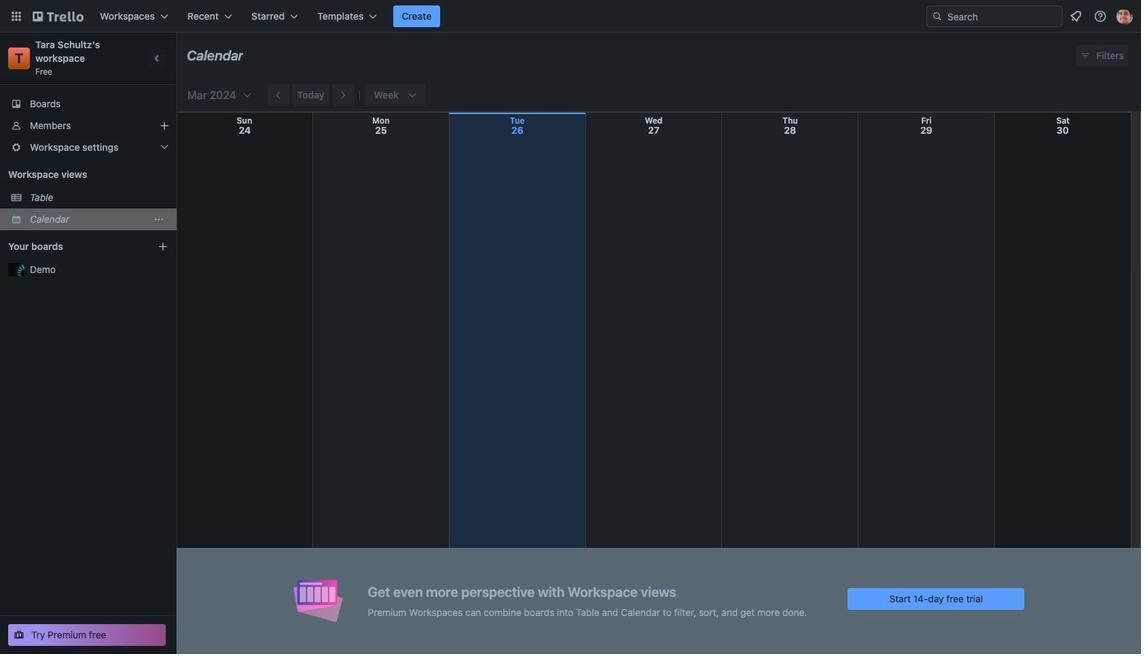 Task type: vqa. For each thing, say whether or not it's contained in the screenshot.
James Peterson (jamespeterson93) image
yes



Task type: describe. For each thing, give the bounding box(es) containing it.
Search field
[[927, 5, 1063, 27]]

primary element
[[0, 0, 1141, 33]]

workspace navigation collapse icon image
[[148, 49, 167, 68]]

0 notifications image
[[1068, 8, 1084, 24]]

james peterson (jamespeterson93) image
[[1117, 8, 1133, 24]]

search image
[[932, 11, 943, 22]]

open information menu image
[[1094, 10, 1108, 23]]



Task type: locate. For each thing, give the bounding box(es) containing it.
your boards with 1 items element
[[8, 238, 137, 255]]

add board image
[[158, 241, 169, 252]]

back to home image
[[33, 5, 84, 27]]

None text field
[[187, 43, 244, 69]]

workspace actions menu image
[[154, 214, 164, 225]]



